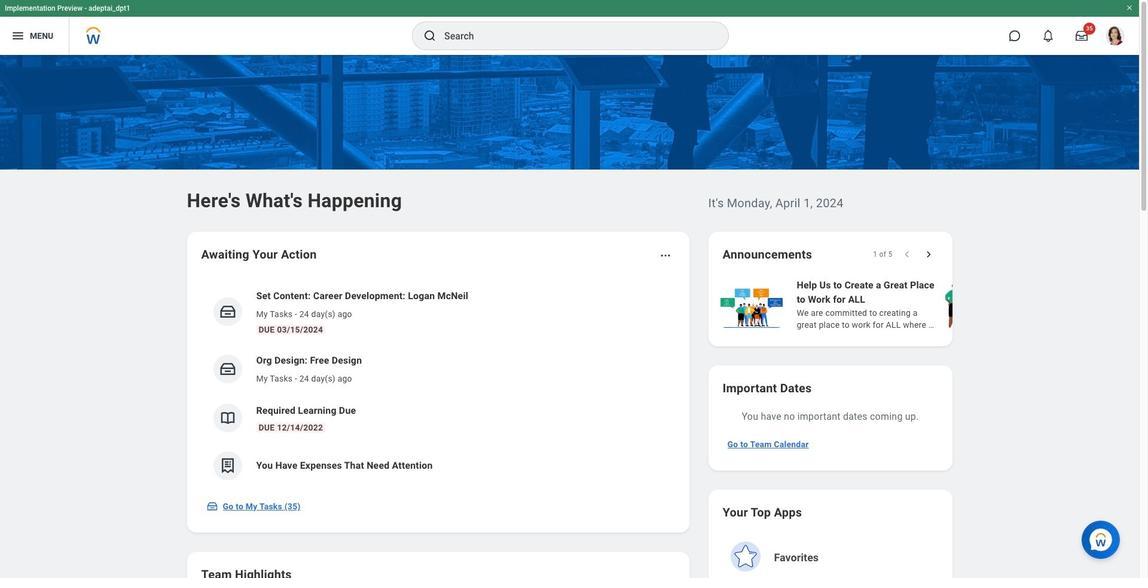 Task type: vqa. For each thing, say whether or not it's contained in the screenshot.
banner
yes



Task type: describe. For each thing, give the bounding box(es) containing it.
0 horizontal spatial list
[[201, 280, 675, 490]]

chevron right small image
[[922, 249, 934, 261]]

related actions image
[[659, 250, 671, 262]]

justify image
[[11, 29, 25, 43]]

inbox large image
[[1076, 30, 1088, 42]]

profile logan mcneil image
[[1106, 26, 1125, 48]]

1 vertical spatial inbox image
[[206, 501, 218, 513]]



Task type: locate. For each thing, give the bounding box(es) containing it.
1 horizontal spatial list
[[718, 277, 1148, 332]]

close environment banner image
[[1126, 4, 1133, 11]]

1 horizontal spatial inbox image
[[219, 303, 236, 321]]

0 horizontal spatial inbox image
[[206, 501, 218, 513]]

status
[[873, 250, 892, 260]]

chevron left small image
[[901, 249, 913, 261]]

dashboard expenses image
[[219, 457, 236, 475]]

book open image
[[219, 410, 236, 428]]

Search Workday  search field
[[444, 23, 704, 49]]

notifications large image
[[1042, 30, 1054, 42]]

inbox image
[[219, 303, 236, 321], [206, 501, 218, 513]]

inbox image
[[219, 361, 236, 378]]

main content
[[0, 55, 1148, 579]]

banner
[[0, 0, 1139, 55]]

0 vertical spatial inbox image
[[219, 303, 236, 321]]

list
[[718, 277, 1148, 332], [201, 280, 675, 490]]

search image
[[423, 29, 437, 43]]



